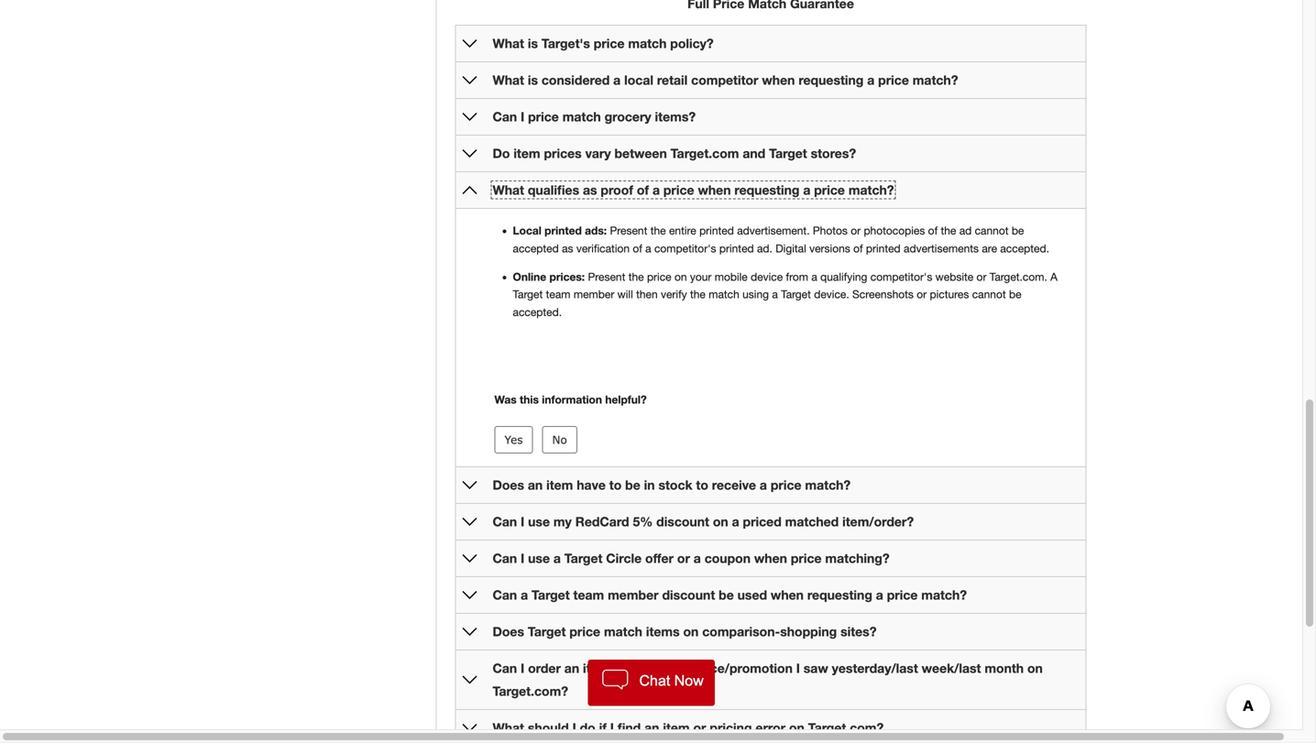 Task type: vqa. For each thing, say whether or not it's contained in the screenshot.
VIEW
no



Task type: locate. For each thing, give the bounding box(es) containing it.
8 circle arrow e image from the top
[[462, 588, 477, 603]]

on right the month
[[1028, 661, 1043, 676]]

what for what is target's price match policy?
[[493, 36, 524, 51]]

to right stock
[[696, 477, 708, 493]]

an inside can i order an item for the same price/promotion i saw yesterday/last week/last month on target.com?
[[564, 661, 579, 676]]

3 can from the top
[[493, 551, 517, 566]]

be inside present the price on your mobile device from a qualifying competitor's website or target.com. a target team member will then verify the match using a target device. screenshots or pictures cannot be accepted.
[[1009, 288, 1022, 301]]

on
[[675, 270, 687, 283], [713, 514, 728, 529], [683, 624, 699, 639], [1028, 661, 1043, 676], [789, 720, 805, 735]]

team down redcard
[[573, 587, 604, 603]]

use left my
[[528, 514, 550, 529]]

accepted.
[[1000, 242, 1049, 255], [513, 306, 562, 318]]

printed up accepted
[[545, 224, 582, 237]]

3 circle arrow e image from the top
[[462, 110, 477, 124]]

can for can i use my redcard 5% discount on a priced matched item/order?
[[493, 514, 517, 529]]

accepted. up target.com.
[[1000, 242, 1049, 255]]

i
[[521, 109, 525, 124], [521, 514, 525, 529], [521, 551, 525, 566], [521, 661, 525, 676], [796, 661, 800, 676], [573, 720, 576, 735], [610, 720, 614, 735]]

photocopies
[[864, 224, 925, 237]]

can
[[493, 109, 517, 124], [493, 514, 517, 529], [493, 551, 517, 566], [493, 587, 517, 603], [493, 661, 517, 676]]

what is considered a local retail competitor when requesting a price match? link
[[493, 72, 958, 88]]

1 vertical spatial target.com?
[[808, 720, 884, 735]]

0 horizontal spatial target.com?
[[493, 684, 568, 699]]

be down target.com.
[[1009, 288, 1022, 301]]

is for considered
[[528, 72, 538, 88]]

match?
[[913, 72, 958, 88], [849, 182, 894, 198], [805, 477, 851, 493], [921, 587, 967, 603]]

0 horizontal spatial as
[[562, 242, 573, 255]]

does
[[493, 477, 524, 493], [493, 624, 524, 639]]

present inside present the entire printed advertisement. photos or photocopies of the ad cannot be accepted as verification of a competitor's printed ad. digital versions of printed advertisements are accepted.
[[610, 224, 647, 237]]

use for a
[[528, 551, 550, 566]]

2 vertical spatial requesting
[[807, 587, 873, 603]]

0 vertical spatial cannot
[[975, 224, 1009, 237]]

an right find at bottom left
[[645, 720, 659, 735]]

what for what is considered a local retail competitor when requesting a price match?
[[493, 72, 524, 88]]

0 vertical spatial is
[[528, 36, 538, 51]]

1 vertical spatial an
[[564, 661, 579, 676]]

2 vertical spatial an
[[645, 720, 659, 735]]

present for member
[[588, 270, 625, 283]]

target.com?
[[493, 684, 568, 699], [808, 720, 884, 735]]

the right for
[[634, 661, 654, 676]]

competitor's up screenshots in the top right of the page
[[871, 270, 933, 283]]

advertisements
[[904, 242, 979, 255]]

0 horizontal spatial an
[[528, 477, 543, 493]]

printed right entire
[[699, 224, 734, 237]]

target.com? down order
[[493, 684, 568, 699]]

use
[[528, 514, 550, 529], [528, 551, 550, 566]]

do
[[580, 720, 596, 735]]

cannot down target.com.
[[972, 288, 1006, 301]]

1 use from the top
[[528, 514, 550, 529]]

on right error
[[789, 720, 805, 735]]

0 horizontal spatial accepted.
[[513, 306, 562, 318]]

receive
[[712, 477, 756, 493]]

7 circle arrow e image from the top
[[462, 551, 477, 566]]

present up verification
[[610, 224, 647, 237]]

circle arrow e image for does an item have to be in stock to receive a price match?
[[462, 478, 477, 493]]

is
[[528, 36, 538, 51], [528, 72, 538, 88]]

same
[[657, 661, 690, 676]]

a
[[1051, 270, 1058, 283]]

member left will
[[574, 288, 614, 301]]

be up target.com.
[[1012, 224, 1024, 237]]

0 vertical spatial member
[[574, 288, 614, 301]]

when down target.com
[[698, 182, 731, 198]]

of
[[637, 182, 649, 198], [928, 224, 938, 237], [633, 242, 642, 255], [853, 242, 863, 255]]

competitor's down entire
[[654, 242, 716, 255]]

item down chat now
[[663, 720, 690, 735]]

pictures
[[930, 288, 969, 301]]

price inside present the price on your mobile device from a qualifying competitor's website or target.com. a target team member will then verify the match using a target device. screenshots or pictures cannot be accepted.
[[647, 270, 672, 283]]

an right order
[[564, 661, 579, 676]]

does target price match items on comparison-shopping sites? link
[[493, 624, 877, 639]]

10 circle arrow e image from the top
[[462, 721, 477, 735]]

1 vertical spatial competitor's
[[871, 270, 933, 283]]

0 vertical spatial competitor's
[[654, 242, 716, 255]]

1 circle arrow e image from the top
[[462, 36, 477, 51]]

the
[[651, 224, 666, 237], [941, 224, 956, 237], [629, 270, 644, 283], [690, 288, 706, 301], [634, 661, 654, 676]]

5 circle arrow e image from the top
[[462, 478, 477, 493]]

accepted. inside present the entire printed advertisement. photos or photocopies of the ad cannot be accepted as verification of a competitor's printed ad. digital versions of printed advertisements are accepted.
[[1000, 242, 1049, 255]]

can i use my redcard 5% discount on a priced matched item/order?
[[493, 514, 914, 529]]

0 horizontal spatial competitor's
[[654, 242, 716, 255]]

on up coupon
[[713, 514, 728, 529]]

item inside can i order an item for the same price/promotion i saw yesterday/last week/last month on target.com?
[[583, 661, 610, 676]]

2 circle arrow e image from the top
[[462, 73, 477, 88]]

circle arrow e image for can i price match grocery items?
[[462, 110, 477, 124]]

1 what from the top
[[493, 36, 524, 51]]

circle arrow e image for what is considered a local retail competitor when requesting a price match?
[[462, 73, 477, 88]]

what for what should i do if i find an item or pricing error on target.com?
[[493, 720, 524, 735]]

what left should
[[493, 720, 524, 735]]

order
[[528, 661, 561, 676]]

1 does from the top
[[493, 477, 524, 493]]

requesting down and
[[735, 182, 800, 198]]

is left target's
[[528, 36, 538, 51]]

4 what from the top
[[493, 720, 524, 735]]

vary
[[585, 146, 611, 161]]

1 vertical spatial cannot
[[972, 288, 1006, 301]]

9 circle arrow e image from the top
[[462, 625, 477, 639]]

2 use from the top
[[528, 551, 550, 566]]

the left entire
[[651, 224, 666, 237]]

2 is from the top
[[528, 72, 538, 88]]

1 vertical spatial member
[[608, 587, 659, 603]]

1 vertical spatial requesting
[[735, 182, 800, 198]]

used
[[738, 587, 767, 603]]

can for can i use a target circle offer or a coupon when price matching?
[[493, 551, 517, 566]]

to right have
[[609, 477, 622, 493]]

discount down can i use a target circle offer or a coupon when price matching?
[[662, 587, 715, 603]]

accepted. inside present the price on your mobile device from a qualifying competitor's website or target.com. a target team member will then verify the match using a target device. screenshots or pictures cannot be accepted.
[[513, 306, 562, 318]]

does for does an item have to be in stock to receive a price match?
[[493, 477, 524, 493]]

6 circle arrow e image from the top
[[462, 515, 477, 529]]

in
[[644, 477, 655, 493]]

of up advertisements
[[928, 224, 938, 237]]

target.com? inside can i order an item for the same price/promotion i saw yesterday/last week/last month on target.com?
[[493, 684, 568, 699]]

circle
[[606, 551, 642, 566]]

can i use a target circle offer or a coupon when price matching? link
[[493, 551, 890, 566]]

1 horizontal spatial team
[[573, 587, 604, 603]]

present inside present the price on your mobile device from a qualifying competitor's website or target.com. a target team member will then verify the match using a target device. screenshots or pictures cannot be accepted.
[[588, 270, 625, 283]]

or inside present the entire printed advertisement. photos or photocopies of the ad cannot be accepted as verification of a competitor's printed ad. digital versions of printed advertisements are accepted.
[[851, 224, 861, 237]]

None submit
[[495, 426, 533, 454], [542, 426, 577, 454], [495, 426, 533, 454], [542, 426, 577, 454]]

does an item have to be in stock to receive a price match? link
[[493, 477, 851, 493]]

item left for
[[583, 661, 610, 676]]

match up for
[[604, 624, 643, 639]]

1 horizontal spatial an
[[564, 661, 579, 676]]

what down do at the top of page
[[493, 182, 524, 198]]

1 horizontal spatial competitor's
[[871, 270, 933, 283]]

local printed ads:
[[513, 224, 607, 237]]

requesting down matching?
[[807, 587, 873, 603]]

0 vertical spatial use
[[528, 514, 550, 529]]

discount down stock
[[656, 514, 709, 529]]

match down the mobile
[[709, 288, 740, 301]]

chat
[[639, 673, 670, 689]]

1 vertical spatial as
[[562, 242, 573, 255]]

member down "circle"
[[608, 587, 659, 603]]

or right photos
[[851, 224, 861, 237]]

what is considered a local retail competitor when requesting a price match?
[[493, 72, 958, 88]]

item
[[514, 146, 540, 161], [546, 477, 573, 493], [583, 661, 610, 676], [663, 720, 690, 735]]

to
[[609, 477, 622, 493], [696, 477, 708, 493]]

an
[[528, 477, 543, 493], [564, 661, 579, 676], [645, 720, 659, 735]]

0 vertical spatial requesting
[[799, 72, 864, 88]]

1 is from the top
[[528, 36, 538, 51]]

accepted. down online
[[513, 306, 562, 318]]

1 horizontal spatial as
[[583, 182, 597, 198]]

0 horizontal spatial team
[[546, 288, 571, 301]]

circle arrow e image
[[462, 36, 477, 51], [462, 73, 477, 88], [462, 110, 477, 124], [462, 146, 477, 161], [462, 478, 477, 493], [462, 515, 477, 529], [462, 551, 477, 566], [462, 588, 477, 603], [462, 625, 477, 639], [462, 721, 477, 735]]

is for target's
[[528, 36, 538, 51]]

1 vertical spatial use
[[528, 551, 550, 566]]

this
[[520, 393, 539, 406]]

is left considered
[[528, 72, 538, 88]]

discount
[[656, 514, 709, 529], [662, 587, 715, 603]]

or left "pricing"
[[693, 720, 706, 735]]

1 horizontal spatial accepted.
[[1000, 242, 1049, 255]]

device.
[[814, 288, 849, 301]]

requesting for competitor
[[799, 72, 864, 88]]

priced
[[743, 514, 782, 529]]

circle arrow e image for what should i do if i find an item or pricing error on target.com?
[[462, 721, 477, 735]]

1 vertical spatial is
[[528, 72, 538, 88]]

as down local printed ads:
[[562, 242, 573, 255]]

2 can from the top
[[493, 514, 517, 529]]

qualifies
[[528, 182, 579, 198]]

circle arrow e image for does target price match items on comparison-shopping sites?
[[462, 625, 477, 639]]

cannot inside present the entire printed advertisement. photos or photocopies of the ad cannot be accepted as verification of a competitor's printed ad. digital versions of printed advertisements are accepted.
[[975, 224, 1009, 237]]

versions
[[809, 242, 850, 255]]

can i order an item for the same price/promotion i saw yesterday/last week/last month on target.com? link
[[493, 661, 1043, 699]]

does an item have to be in stock to receive a price match?
[[493, 477, 851, 493]]

can for can a target team member discount be used when requesting a price match?
[[493, 587, 517, 603]]

what left target's
[[493, 36, 524, 51]]

an left have
[[528, 477, 543, 493]]

requesting
[[799, 72, 864, 88], [735, 182, 800, 198], [807, 587, 873, 603]]

3 what from the top
[[493, 182, 524, 198]]

1 vertical spatial accepted.
[[513, 306, 562, 318]]

redcard
[[575, 514, 629, 529]]

present up will
[[588, 270, 625, 283]]

the up then
[[629, 270, 644, 283]]

2 what from the top
[[493, 72, 524, 88]]

be left in
[[625, 477, 641, 493]]

target.com? down 'yesterday/last'
[[808, 720, 884, 735]]

the inside can i order an item for the same price/promotion i saw yesterday/last week/last month on target.com?
[[634, 661, 654, 676]]

0 vertical spatial team
[[546, 288, 571, 301]]

cannot
[[975, 224, 1009, 237], [972, 288, 1006, 301]]

what left considered
[[493, 72, 524, 88]]

0 vertical spatial does
[[493, 477, 524, 493]]

4 can from the top
[[493, 587, 517, 603]]

1 vertical spatial discount
[[662, 587, 715, 603]]

0 horizontal spatial to
[[609, 477, 622, 493]]

can for can i price match grocery items?
[[493, 109, 517, 124]]

matching?
[[825, 551, 890, 566]]

what should i do if i find an item or pricing error on target.com? link
[[493, 720, 884, 735]]

on up verify
[[675, 270, 687, 283]]

0 vertical spatial present
[[610, 224, 647, 237]]

5 can from the top
[[493, 661, 517, 676]]

ads:
[[585, 224, 607, 237]]

be
[[1012, 224, 1024, 237], [1009, 288, 1022, 301], [625, 477, 641, 493], [719, 587, 734, 603]]

0 vertical spatial target.com?
[[493, 684, 568, 699]]

1 can from the top
[[493, 109, 517, 124]]

requesting up stores?
[[799, 72, 864, 88]]

or
[[851, 224, 861, 237], [977, 270, 987, 283], [917, 288, 927, 301], [677, 551, 690, 566], [693, 720, 706, 735]]

what
[[493, 36, 524, 51], [493, 72, 524, 88], [493, 182, 524, 198], [493, 720, 524, 735]]

competitor's inside present the price on your mobile device from a qualifying competitor's website or target.com. a target team member will then verify the match using a target device. screenshots or pictures cannot be accepted.
[[871, 270, 933, 283]]

1 vertical spatial does
[[493, 624, 524, 639]]

can inside can i order an item for the same price/promotion i saw yesterday/last week/last month on target.com?
[[493, 661, 517, 676]]

when right used
[[771, 587, 804, 603]]

target
[[769, 146, 807, 161], [513, 288, 543, 301], [781, 288, 811, 301], [564, 551, 603, 566], [532, 587, 570, 603], [528, 624, 566, 639]]

1 horizontal spatial to
[[696, 477, 708, 493]]

grocery
[[605, 109, 651, 124]]

circle arrow e image for do item prices vary between target.com and target stores?
[[462, 146, 477, 161]]

circle arrow e image for can i use a target circle offer or a coupon when price matching?
[[462, 551, 477, 566]]

use left "circle"
[[528, 551, 550, 566]]

considered
[[542, 72, 610, 88]]

be left used
[[719, 587, 734, 603]]

1 to from the left
[[609, 477, 622, 493]]

what qualifies as proof of a price when requesting a price match?
[[493, 182, 894, 198]]

0 vertical spatial accepted.
[[1000, 242, 1049, 255]]

of right verification
[[633, 242, 642, 255]]

2 does from the top
[[493, 624, 524, 639]]

shopping
[[780, 624, 837, 639]]

what is target's price match policy? link
[[493, 36, 714, 51]]

as left proof
[[583, 182, 597, 198]]

cannot up are
[[975, 224, 1009, 237]]

team down online prices:
[[546, 288, 571, 301]]

team inside present the price on your mobile device from a qualifying competitor's website or target.com. a target team member will then verify the match using a target device. screenshots or pictures cannot be accepted.
[[546, 288, 571, 301]]

if
[[599, 720, 607, 735]]

2 to from the left
[[696, 477, 708, 493]]

do
[[493, 146, 510, 161]]

4 circle arrow e image from the top
[[462, 146, 477, 161]]

1 vertical spatial present
[[588, 270, 625, 283]]



Task type: describe. For each thing, give the bounding box(es) containing it.
prices:
[[550, 270, 585, 283]]

digital
[[776, 242, 806, 255]]

local
[[624, 72, 654, 88]]

then
[[636, 288, 658, 301]]

the left ad
[[941, 224, 956, 237]]

week/last
[[922, 661, 981, 676]]

match down considered
[[563, 109, 601, 124]]

when down priced at the right bottom
[[754, 551, 787, 566]]

price/promotion
[[694, 661, 793, 676]]

proof
[[601, 182, 633, 198]]

circle arrow e image for can i use my redcard 5% discount on a priced matched item/order?
[[462, 515, 477, 529]]

ad.
[[757, 242, 773, 255]]

do item prices vary between target.com and target stores? link
[[493, 146, 856, 161]]

chat now
[[639, 673, 704, 689]]

comparison-
[[702, 624, 780, 639]]

member inside present the price on your mobile device from a qualifying competitor's website or target.com. a target team member will then verify the match using a target device. screenshots or pictures cannot be accepted.
[[574, 288, 614, 301]]

ad
[[959, 224, 972, 237]]

month
[[985, 661, 1024, 676]]

a inside present the entire printed advertisement. photos or photocopies of the ad cannot be accepted as verification of a competitor's printed ad. digital versions of printed advertisements are accepted.
[[645, 242, 651, 255]]

can i price match grocery items? link
[[493, 109, 696, 124]]

competitor's inside present the entire printed advertisement. photos or photocopies of the ad cannot be accepted as verification of a competitor's printed ad. digital versions of printed advertisements are accepted.
[[654, 242, 716, 255]]

1 horizontal spatial target.com?
[[808, 720, 884, 735]]

or right offer at bottom
[[677, 551, 690, 566]]

0 vertical spatial as
[[583, 182, 597, 198]]

requesting for price
[[735, 182, 800, 198]]

5%
[[633, 514, 653, 529]]

what qualifies as proof of a price when requesting a price match? link
[[493, 182, 894, 198]]

pricing
[[710, 720, 752, 735]]

chat now link
[[588, 660, 715, 706]]

between
[[615, 146, 667, 161]]

from
[[786, 270, 808, 283]]

will
[[617, 288, 633, 301]]

stores?
[[811, 146, 856, 161]]

my
[[554, 514, 572, 529]]

match inside present the price on your mobile device from a qualifying competitor's website or target.com. a target team member will then verify the match using a target device. screenshots or pictures cannot be accepted.
[[709, 288, 740, 301]]

present the entire printed advertisement. photos or photocopies of the ad cannot be accepted as verification of a competitor's printed ad. digital versions of printed advertisements are accepted.
[[513, 224, 1053, 255]]

photos
[[813, 224, 848, 237]]

printed down the photocopies
[[866, 242, 901, 255]]

0 vertical spatial discount
[[656, 514, 709, 529]]

circle arrow e image
[[462, 673, 477, 687]]

1 vertical spatial team
[[573, 587, 604, 603]]

can i order an item for the same price/promotion i saw yesterday/last week/last month on target.com?
[[493, 661, 1043, 699]]

device
[[751, 270, 783, 283]]

advertisement.
[[737, 224, 810, 237]]

does target price match items on comparison-shopping sites?
[[493, 624, 877, 639]]

online
[[513, 270, 546, 283]]

information
[[542, 393, 602, 406]]

error
[[756, 720, 786, 735]]

yesterday/last
[[832, 661, 918, 676]]

or right website
[[977, 270, 987, 283]]

use for my
[[528, 514, 550, 529]]

does for does target price match items on comparison-shopping sites?
[[493, 624, 524, 639]]

retail
[[657, 72, 688, 88]]

match up local
[[628, 36, 667, 51]]

target.com.
[[990, 270, 1048, 283]]

mobile
[[715, 270, 748, 283]]

items
[[646, 624, 680, 639]]

present for a
[[610, 224, 647, 237]]

what should i do if i find an item or pricing error on target.com?
[[493, 720, 884, 735]]

of right versions
[[853, 242, 863, 255]]

printed left ad.
[[719, 242, 754, 255]]

coupon
[[705, 551, 751, 566]]

on right items
[[683, 624, 699, 639]]

for
[[613, 661, 631, 676]]

circle arrow s image
[[462, 183, 477, 198]]

item left have
[[546, 477, 573, 493]]

qualifying
[[820, 270, 868, 283]]

verification
[[576, 242, 630, 255]]

or left "pictures" on the right top
[[917, 288, 927, 301]]

chat now button
[[588, 660, 715, 706]]

can for can i order an item for the same price/promotion i saw yesterday/last week/last month on target.com?
[[493, 661, 517, 676]]

2 horizontal spatial an
[[645, 720, 659, 735]]

target.com
[[671, 146, 739, 161]]

the down "your"
[[690, 288, 706, 301]]

policy?
[[670, 36, 714, 51]]

of right proof
[[637, 182, 649, 198]]

find
[[618, 720, 641, 735]]

circle arrow e image for what is target's price match policy?
[[462, 36, 477, 51]]

item right do at the top of page
[[514, 146, 540, 161]]

target's
[[542, 36, 590, 51]]

present the price on your mobile device from a qualifying competitor's website or target.com. a target team member will then verify the match using a target device. screenshots or pictures cannot be accepted.
[[513, 270, 1058, 318]]

helpful?
[[605, 393, 647, 406]]

sites?
[[841, 624, 877, 639]]

entire
[[669, 224, 696, 237]]

are
[[982, 242, 997, 255]]

circle arrow e image for can a target team member discount be used when requesting a price match?
[[462, 588, 477, 603]]

be inside present the entire printed advertisement. photos or photocopies of the ad cannot be accepted as verification of a competitor's printed ad. digital versions of printed advertisements are accepted.
[[1012, 224, 1024, 237]]

as inside present the entire printed advertisement. photos or photocopies of the ad cannot be accepted as verification of a competitor's printed ad. digital versions of printed advertisements are accepted.
[[562, 242, 573, 255]]

screenshots
[[852, 288, 914, 301]]

on inside can i order an item for the same price/promotion i saw yesterday/last week/last month on target.com?
[[1028, 661, 1043, 676]]

and
[[743, 146, 766, 161]]

can i use a target circle offer or a coupon when price matching?
[[493, 551, 890, 566]]

on inside present the price on your mobile device from a qualifying competitor's website or target.com. a target team member will then verify the match using a target device. screenshots or pictures cannot be accepted.
[[675, 270, 687, 283]]

accepted
[[513, 242, 559, 255]]

competitor
[[691, 72, 759, 88]]

offer
[[645, 551, 674, 566]]

saw
[[804, 661, 828, 676]]

what for what qualifies as proof of a price when requesting a price match?
[[493, 182, 524, 198]]

cannot inside present the price on your mobile device from a qualifying competitor's website or target.com. a target team member will then verify the match using a target device. screenshots or pictures cannot be accepted.
[[972, 288, 1006, 301]]

now
[[674, 673, 704, 689]]

verify
[[661, 288, 687, 301]]

online prices:
[[513, 270, 588, 283]]

can a target team member discount be used when requesting a price match?
[[493, 587, 967, 603]]

your
[[690, 270, 712, 283]]

using
[[743, 288, 769, 301]]

what is target's price match policy?
[[493, 36, 714, 51]]

was this information helpful?
[[495, 393, 647, 406]]

prices
[[544, 146, 582, 161]]

stock
[[659, 477, 693, 493]]

should
[[528, 720, 569, 735]]

have
[[577, 477, 606, 493]]

0 vertical spatial an
[[528, 477, 543, 493]]

can a target team member discount be used when requesting a price match? link
[[493, 587, 967, 603]]

do item prices vary between target.com and target stores?
[[493, 146, 856, 161]]

when right competitor
[[762, 72, 795, 88]]

local
[[513, 224, 542, 237]]

items?
[[655, 109, 696, 124]]



